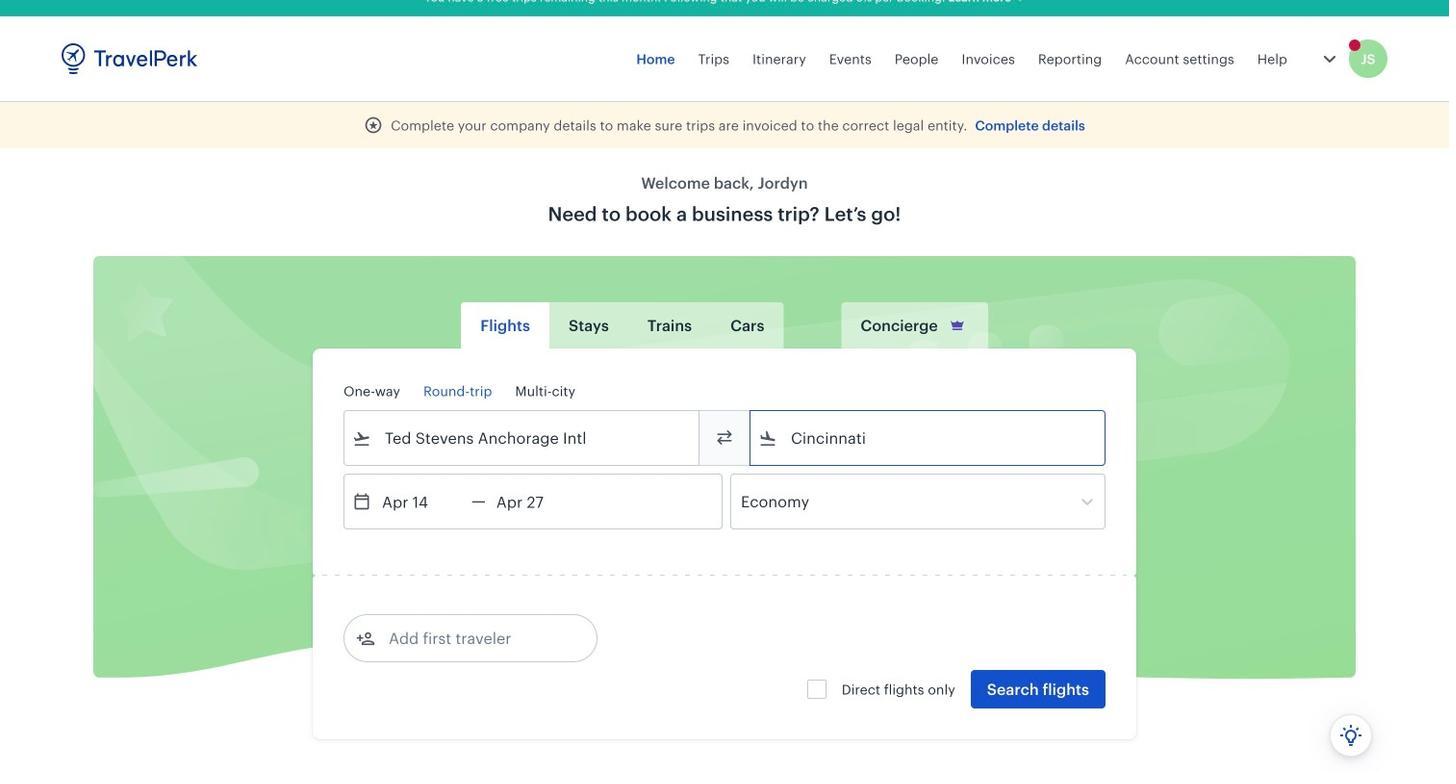 Task type: describe. For each thing, give the bounding box(es) containing it.
From search field
[[372, 423, 674, 453]]

Add first traveler search field
[[375, 623, 576, 654]]



Task type: locate. For each thing, give the bounding box(es) containing it.
To search field
[[778, 423, 1080, 453]]

Depart text field
[[372, 475, 472, 528]]

Return text field
[[486, 475, 586, 528]]



